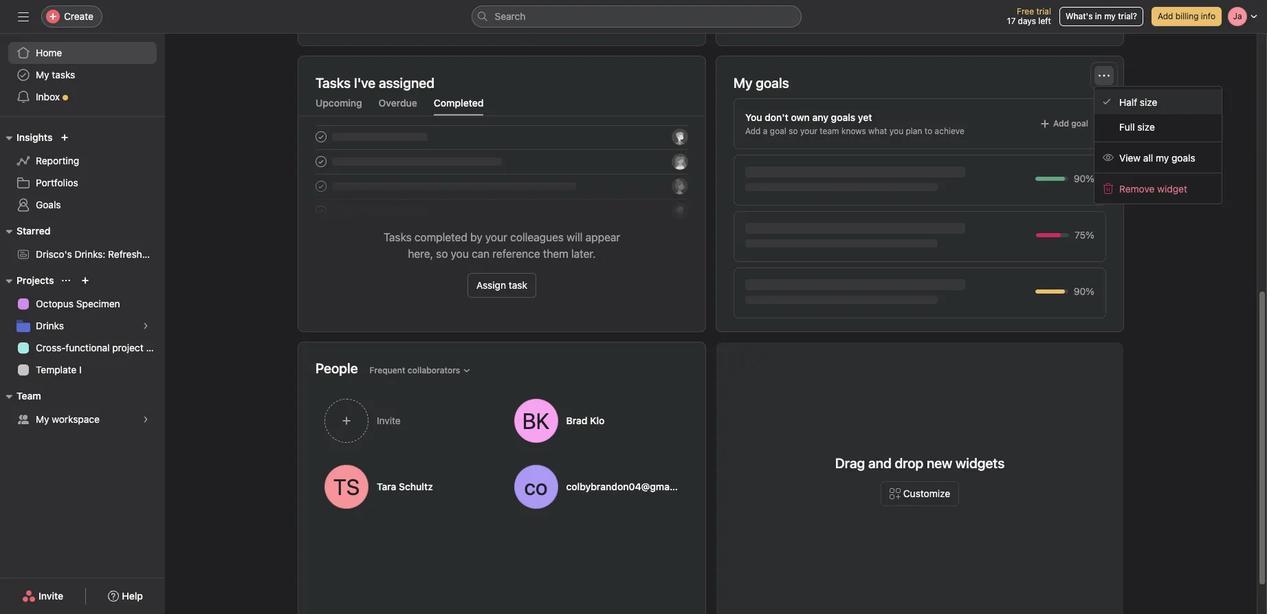Task type: locate. For each thing, give the bounding box(es) containing it.
teams element
[[0, 384, 165, 433]]

1 my from the top
[[36, 69, 49, 80]]

my
[[36, 69, 49, 80], [36, 413, 49, 425]]

1 vertical spatial you
[[451, 248, 469, 260]]

your right by
[[486, 231, 508, 244]]

0 horizontal spatial plan
[[146, 342, 165, 354]]

0 horizontal spatial goal
[[770, 126, 787, 136]]

drisco's
[[36, 248, 72, 260]]

1 horizontal spatial so
[[789, 126, 798, 136]]

insights element
[[0, 125, 165, 219]]

i've assigned
[[354, 75, 435, 91]]

add inside the you don't own any goals yet add a goal so your team knows what you plan to achieve
[[746, 126, 761, 136]]

any
[[813, 111, 829, 123]]

my inside global "element"
[[36, 69, 49, 80]]

0 vertical spatial my
[[36, 69, 49, 80]]

my workspace link
[[8, 409, 157, 431]]

cross-functional project plan
[[36, 342, 165, 354]]

90% left remove
[[1074, 173, 1095, 184]]

size for half size
[[1140, 96, 1158, 108]]

1 vertical spatial invite
[[39, 590, 63, 602]]

my for my tasks
[[36, 69, 49, 80]]

1 horizontal spatial goal
[[1072, 118, 1089, 129]]

goals up knows
[[831, 111, 856, 123]]

tara schultz button
[[316, 457, 500, 517]]

completed
[[434, 97, 484, 109]]

projects element
[[0, 268, 165, 384]]

size right half
[[1140, 96, 1158, 108]]

0 horizontal spatial my
[[1105, 11, 1116, 21]]

my right in
[[1105, 11, 1116, 21]]

cross-functional project plan link
[[8, 337, 165, 359]]

so down own
[[789, 126, 798, 136]]

team
[[820, 126, 840, 136]]

plan inside the you don't own any goals yet add a goal so your team knows what you plan to achieve
[[906, 126, 923, 136]]

1 horizontal spatial your
[[801, 126, 818, 136]]

goals up 'widget'
[[1172, 152, 1196, 163]]

add goal
[[1054, 118, 1089, 129]]

0 vertical spatial size
[[1140, 96, 1158, 108]]

octopus
[[36, 298, 74, 310]]

free trial 17 days left
[[1008, 6, 1052, 26]]

view all my goals
[[1120, 152, 1196, 163]]

days
[[1018, 16, 1037, 26]]

so inside tasks completed by your colleagues will appear here, so you can reference them later.
[[436, 248, 448, 260]]

1 vertical spatial your
[[486, 231, 508, 244]]

your inside the you don't own any goals yet add a goal so your team knows what you plan to achieve
[[801, 126, 818, 136]]

frequent
[[370, 365, 406, 375]]

goal left full
[[1072, 118, 1089, 129]]

my left tasks
[[36, 69, 49, 80]]

0 horizontal spatial add
[[746, 126, 761, 136]]

octopus specimen
[[36, 298, 120, 310]]

0 vertical spatial so
[[789, 126, 798, 136]]

tasks up upcoming
[[316, 75, 351, 91]]

yet
[[858, 111, 873, 123]]

0 vertical spatial invite
[[377, 415, 401, 426]]

1 horizontal spatial invite
[[377, 415, 401, 426]]

recommendation
[[167, 248, 245, 260]]

add left the billing
[[1158, 11, 1174, 21]]

and
[[869, 455, 892, 471]]

size inside "link"
[[1138, 121, 1156, 132]]

0 vertical spatial my
[[1105, 11, 1116, 21]]

tasks inside tasks completed by your colleagues will appear here, so you can reference them later.
[[384, 231, 412, 244]]

1 horizontal spatial my
[[1156, 152, 1170, 163]]

size
[[1140, 96, 1158, 108], [1138, 121, 1156, 132]]

octopus specimen link
[[8, 293, 157, 315]]

0 horizontal spatial invite
[[39, 590, 63, 602]]

you left can
[[451, 248, 469, 260]]

specimen
[[76, 298, 120, 310]]

my inside button
[[1105, 11, 1116, 21]]

add for add billing info
[[1158, 11, 1174, 21]]

home link
[[8, 42, 157, 64]]

my inside teams element
[[36, 413, 49, 425]]

add goal button
[[1034, 114, 1095, 133]]

1 vertical spatial so
[[436, 248, 448, 260]]

project
[[112, 342, 144, 354]]

0 horizontal spatial goals
[[831, 111, 856, 123]]

plan left to
[[906, 126, 923, 136]]

brad klo
[[566, 415, 605, 426]]

plan down the see details, drinks icon
[[146, 342, 165, 354]]

0 vertical spatial you
[[890, 126, 904, 136]]

my right all
[[1156, 152, 1170, 163]]

search list box
[[472, 6, 802, 28]]

goal right a
[[770, 126, 787, 136]]

1 vertical spatial tasks
[[384, 231, 412, 244]]

my down team
[[36, 413, 49, 425]]

see details, my workspace image
[[142, 415, 150, 424]]

2 my from the top
[[36, 413, 49, 425]]

you right what
[[890, 126, 904, 136]]

add left a
[[746, 126, 761, 136]]

0 horizontal spatial you
[[451, 248, 469, 260]]

0 vertical spatial your
[[801, 126, 818, 136]]

you
[[890, 126, 904, 136], [451, 248, 469, 260]]

so down completed
[[436, 248, 448, 260]]

0 vertical spatial tasks
[[316, 75, 351, 91]]

info
[[1202, 11, 1216, 21]]

tasks
[[316, 75, 351, 91], [384, 231, 412, 244]]

add billing info
[[1158, 11, 1216, 21]]

2 horizontal spatial add
[[1158, 11, 1174, 21]]

remove widget
[[1120, 183, 1188, 194]]

goals
[[831, 111, 856, 123], [1172, 152, 1196, 163]]

0 vertical spatial goals
[[831, 111, 856, 123]]

17
[[1008, 16, 1016, 26]]

your down own
[[801, 126, 818, 136]]

half size
[[1120, 96, 1158, 108]]

in
[[1096, 11, 1103, 21]]

new project or portfolio image
[[81, 277, 90, 285]]

0 horizontal spatial tasks
[[316, 75, 351, 91]]

search button
[[472, 6, 802, 28]]

1 vertical spatial plan
[[146, 342, 165, 354]]

view
[[1120, 152, 1141, 163]]

size for full size
[[1138, 121, 1156, 132]]

1 horizontal spatial add
[[1054, 118, 1070, 129]]

remove widget link
[[1095, 176, 1222, 201]]

1 vertical spatial 90%
[[1074, 285, 1095, 297]]

colbybrandon04@gmail.com button
[[505, 457, 697, 517]]

tasks completed by your colleagues will appear here, so you can reference them later.
[[384, 231, 621, 260]]

portfolios link
[[8, 172, 157, 194]]

my
[[1105, 11, 1116, 21], [1156, 152, 1170, 163]]

0 vertical spatial plan
[[906, 126, 923, 136]]

by
[[471, 231, 483, 244]]

1 vertical spatial my
[[1156, 152, 1170, 163]]

90% down 75%
[[1074, 285, 1095, 297]]

to
[[925, 126, 933, 136]]

you don't own any goals yet add a goal so your team knows what you plan to achieve
[[746, 111, 965, 136]]

goal
[[1072, 118, 1089, 129], [770, 126, 787, 136]]

plan
[[906, 126, 923, 136], [146, 342, 165, 354]]

overdue button
[[379, 97, 417, 116]]

drop
[[895, 455, 924, 471]]

all
[[1144, 152, 1154, 163]]

1 vertical spatial size
[[1138, 121, 1156, 132]]

1 horizontal spatial you
[[890, 126, 904, 136]]

add billing info button
[[1152, 7, 1222, 26]]

tasks up here,
[[384, 231, 412, 244]]

1 vertical spatial my
[[36, 413, 49, 425]]

1 vertical spatial goals
[[1172, 152, 1196, 163]]

insights
[[17, 131, 53, 143]]

size right full
[[1138, 121, 1156, 132]]

invite inside dropdown button
[[377, 415, 401, 426]]

help button
[[99, 584, 152, 609]]

add
[[1158, 11, 1174, 21], [1054, 118, 1070, 129], [746, 126, 761, 136]]

1 horizontal spatial tasks
[[384, 231, 412, 244]]

my goals
[[734, 75, 789, 91]]

0 vertical spatial 90%
[[1074, 173, 1095, 184]]

0 horizontal spatial so
[[436, 248, 448, 260]]

drinks
[[36, 320, 64, 332]]

1 horizontal spatial plan
[[906, 126, 923, 136]]

upcoming button
[[316, 97, 362, 116]]

goals inside the you don't own any goals yet add a goal so your team knows what you plan to achieve
[[831, 111, 856, 123]]

starred element
[[0, 219, 245, 268]]

widget
[[1158, 183, 1188, 194]]

my workspace
[[36, 413, 100, 425]]

my tasks
[[36, 69, 75, 80]]

help
[[122, 590, 143, 602]]

90%
[[1074, 173, 1095, 184], [1074, 285, 1095, 297]]

frequent collaborators
[[370, 365, 460, 375]]

projects
[[17, 274, 54, 286]]

add left full
[[1054, 118, 1070, 129]]

drisco's drinks: refreshment recommendation link
[[8, 244, 245, 266]]

0 horizontal spatial your
[[486, 231, 508, 244]]

global element
[[0, 34, 165, 116]]



Task type: vqa. For each thing, say whether or not it's contained in the screenshot.
Rules for Drafting IMAGE on the top's Add task image More section actions image
no



Task type: describe. For each thing, give the bounding box(es) containing it.
billing
[[1176, 11, 1199, 21]]

starred button
[[0, 223, 50, 239]]

see details, drinks image
[[142, 322, 150, 330]]

colbybrandon04@gmail.com
[[566, 481, 697, 493]]

goal inside the you don't own any goals yet add a goal so your team knows what you plan to achieve
[[770, 126, 787, 136]]

what
[[869, 126, 888, 136]]

can
[[472, 248, 490, 260]]

here,
[[408, 248, 433, 260]]

goals
[[36, 199, 61, 210]]

inbox link
[[8, 86, 157, 108]]

actions image
[[1099, 70, 1110, 81]]

starred
[[17, 225, 50, 237]]

frequent collaborators button
[[364, 361, 478, 380]]

people
[[316, 360, 358, 376]]

later.
[[572, 248, 596, 260]]

reference
[[493, 248, 540, 260]]

full
[[1120, 121, 1135, 132]]

workspace
[[52, 413, 100, 425]]

customize button
[[881, 482, 960, 506]]

assign
[[477, 279, 506, 291]]

tasks for tasks i've assigned
[[316, 75, 351, 91]]

insights button
[[0, 129, 53, 146]]

you inside the you don't own any goals yet add a goal so your team knows what you plan to achieve
[[890, 126, 904, 136]]

completed button
[[434, 97, 484, 116]]

tara schultz
[[377, 481, 433, 493]]

half size link
[[1095, 89, 1222, 114]]

tasks i've assigned
[[316, 75, 435, 91]]

drinks link
[[8, 315, 157, 337]]

don't
[[765, 111, 789, 123]]

knows
[[842, 126, 867, 136]]

projects button
[[0, 272, 54, 289]]

invite button
[[13, 584, 72, 609]]

upcoming
[[316, 97, 362, 109]]

achieve
[[935, 126, 965, 136]]

them
[[543, 248, 569, 260]]

template i
[[36, 364, 82, 376]]

own
[[791, 111, 810, 123]]

collaborators
[[408, 365, 460, 375]]

your inside tasks completed by your colleagues will appear here, so you can reference them later.
[[486, 231, 508, 244]]

drag
[[836, 455, 866, 471]]

home
[[36, 47, 62, 58]]

team button
[[0, 388, 41, 404]]

you
[[746, 111, 763, 123]]

invite inside button
[[39, 590, 63, 602]]

refreshment
[[108, 248, 165, 260]]

half
[[1120, 96, 1138, 108]]

1 horizontal spatial goals
[[1172, 152, 1196, 163]]

drinks:
[[75, 248, 105, 260]]

what's
[[1066, 11, 1093, 21]]

i
[[79, 364, 82, 376]]

full size
[[1120, 121, 1156, 132]]

my for in
[[1105, 11, 1116, 21]]

team
[[17, 390, 41, 402]]

reporting
[[36, 155, 79, 166]]

tasks
[[52, 69, 75, 80]]

tasks for tasks completed by your colleagues will appear here, so you can reference them later.
[[384, 231, 412, 244]]

invite button
[[316, 391, 500, 451]]

show options, current sort, top image
[[62, 277, 70, 285]]

view all my goals link
[[1095, 145, 1222, 170]]

template i link
[[8, 359, 157, 381]]

plan inside projects element
[[146, 342, 165, 354]]

assign task
[[477, 279, 528, 291]]

free
[[1017, 6, 1035, 17]]

my tasks link
[[8, 64, 157, 86]]

reporting link
[[8, 150, 157, 172]]

search
[[495, 10, 526, 22]]

assign task button
[[468, 273, 537, 298]]

trial?
[[1119, 11, 1138, 21]]

create button
[[41, 6, 102, 28]]

appear
[[586, 231, 621, 244]]

cross-
[[36, 342, 66, 354]]

completed
[[415, 231, 468, 244]]

1 90% from the top
[[1074, 173, 1095, 184]]

left
[[1039, 16, 1052, 26]]

portfolios
[[36, 177, 78, 188]]

goals link
[[8, 194, 157, 216]]

customize
[[904, 488, 951, 499]]

trial
[[1037, 6, 1052, 17]]

my for all
[[1156, 152, 1170, 163]]

new image
[[61, 133, 69, 142]]

hide sidebar image
[[18, 11, 29, 22]]

template
[[36, 364, 77, 376]]

remove
[[1120, 183, 1155, 194]]

task
[[509, 279, 528, 291]]

goal inside button
[[1072, 118, 1089, 129]]

add for add goal
[[1054, 118, 1070, 129]]

create
[[64, 10, 94, 22]]

my for my workspace
[[36, 413, 49, 425]]

so inside the you don't own any goals yet add a goal so your team knows what you plan to achieve
[[789, 126, 798, 136]]

2 90% from the top
[[1074, 285, 1095, 297]]

a
[[763, 126, 768, 136]]

inbox
[[36, 91, 60, 102]]

you inside tasks completed by your colleagues will appear here, so you can reference them later.
[[451, 248, 469, 260]]



